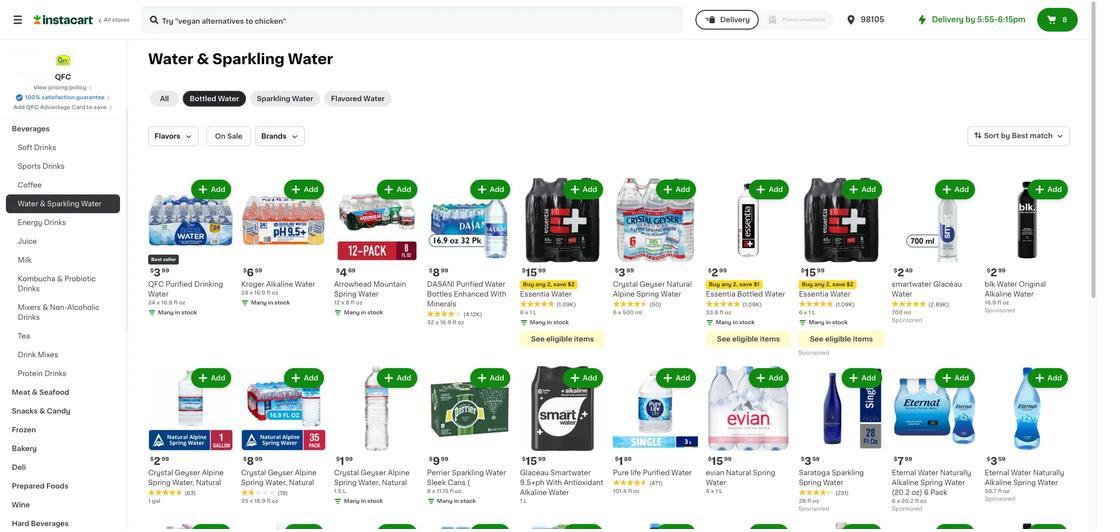 Task type: locate. For each thing, give the bounding box(es) containing it.
natural inside evian natural spring water 6 x 1 l
[[726, 470, 751, 477]]

water & sparkling water up 'energy drinks' 'link'
[[18, 201, 102, 207]]

$ 8 99 for dasani
[[429, 268, 448, 278]]

0 horizontal spatial $ 3 99
[[150, 268, 169, 278]]

spring inside evian natural spring water 6 x 1 l
[[753, 470, 775, 477]]

fl inside eternal water naturally alkaline spring water 50.7 fl oz
[[998, 489, 1002, 495]]

0 vertical spatial with
[[490, 291, 506, 298]]

water,
[[172, 480, 194, 487], [265, 480, 287, 487], [358, 480, 380, 487]]

$ 2 99 for blk water original alkaline water
[[987, 268, 1006, 278]]

by for delivery
[[966, 16, 975, 23]]

save
[[94, 105, 107, 110], [553, 282, 566, 288], [739, 282, 752, 288], [832, 282, 845, 288]]

by left 5:55- at the top of the page
[[966, 16, 975, 23]]

28 fl oz
[[799, 499, 819, 505]]

drinks down mixers
[[18, 314, 40, 321]]

& for snacks & candy link
[[39, 408, 45, 415]]

2 $ 3 59 from the left
[[987, 457, 1006, 467]]

see eligible items button
[[520, 331, 605, 348], [706, 331, 791, 348], [799, 331, 884, 348]]

0 horizontal spatial see
[[531, 336, 545, 343]]

meat & seafood link
[[6, 383, 120, 402]]

water, for 2
[[172, 480, 194, 487]]

alkaline inside blk water original alkaline water 16.9 fl oz
[[985, 291, 1012, 298]]

2 $ 3 99 from the left
[[615, 268, 634, 278]]

deli
[[12, 464, 26, 471]]

3 (1.09k) from the left
[[835, 302, 855, 308]]

crystal up 35 x 16.9 fl oz
[[241, 470, 266, 477]]

drinks for sports drinks
[[43, 163, 65, 170]]

seller
[[163, 257, 176, 262]]

drinks
[[34, 144, 56, 151], [43, 163, 65, 170], [44, 219, 66, 226], [18, 286, 40, 292], [18, 314, 40, 321], [44, 370, 66, 377]]

None search field
[[141, 6, 683, 34]]

glacéau inside smartwater glacéau water
[[933, 281, 962, 288]]

1 buy any 2, save $2 from the left
[[523, 282, 575, 288]]

by right sort
[[1001, 132, 1010, 139]]

2 left 49
[[898, 268, 904, 278]]

$ 2 99 for crystal geyser alpine spring water, natural
[[150, 457, 169, 467]]

2 up gal
[[154, 457, 160, 467]]

bottled inside bottled water link
[[190, 95, 216, 102]]

protein drinks
[[18, 370, 66, 377]]

2 2, from the left
[[733, 282, 738, 288]]

$ 3 59 up saratoga
[[801, 457, 820, 467]]

16.9 down seller
[[161, 300, 172, 306]]

card
[[72, 105, 85, 110]]

1 (1.09k) from the left
[[557, 302, 576, 308]]

2 horizontal spatial 59
[[998, 457, 1006, 463]]

dairy & eggs link
[[6, 101, 120, 120]]

0 horizontal spatial delivery
[[720, 16, 750, 23]]

qfc inside qfc purified drinking water 24 x 16.9 fl oz
[[148, 281, 164, 288]]

0 horizontal spatial 59
[[255, 268, 262, 274]]

eternal inside eternal water naturally alkaline spring water 50.7 fl oz
[[985, 470, 1009, 477]]

water & sparkling water up bottled water link
[[148, 52, 333, 66]]

crystal inside crystal geyser alpine spring water, natural 1.5 l
[[334, 470, 359, 477]]

alcoholic
[[67, 304, 100, 311]]

crystal inside crystal geyser natural alpine spring water
[[613, 281, 638, 288]]

3 down best seller
[[154, 268, 161, 278]]

3 see eligible items from the left
[[810, 336, 873, 343]]

ml right 500
[[635, 310, 642, 316]]

alpine inside crystal geyser alpine spring water, natural 1.5 l
[[388, 470, 410, 477]]

1 ml from the left
[[635, 310, 642, 316]]

2 buy from the left
[[709, 282, 720, 288]]

1 horizontal spatial with
[[546, 480, 562, 487]]

1 horizontal spatial water & sparkling water
[[148, 52, 333, 66]]

8 inside perrier sparkling water sleek cans ( 8 x 11.15 fl oz
[[427, 489, 431, 495]]

energy
[[18, 219, 42, 226]]

purified inside qfc purified drinking water 24 x 16.9 fl oz
[[166, 281, 192, 288]]

(1.09k) for first the see eligible items button from the right
[[835, 302, 855, 308]]

11.15
[[437, 489, 449, 495]]

essentia for second the see eligible items button from right
[[706, 291, 736, 298]]

x inside evian natural spring water 6 x 1 l
[[711, 489, 714, 495]]

alkaline inside eternal water naturally alkaline spring water (20.2 oz) 6 pack 6 x 20.2 fl oz
[[892, 480, 919, 487]]

purified up (471)
[[643, 470, 670, 477]]

16.9
[[254, 291, 265, 296], [161, 300, 172, 306], [985, 300, 996, 306], [440, 320, 451, 326], [254, 499, 266, 505]]

sparkling
[[212, 52, 285, 66], [257, 95, 290, 102], [47, 201, 79, 207], [452, 470, 484, 477], [832, 470, 864, 477]]

drinks up coffee link
[[43, 163, 65, 170]]

non-
[[50, 304, 67, 311]]

0 vertical spatial bottled
[[190, 95, 216, 102]]

24 inside qfc purified drinking water 24 x 16.9 fl oz
[[148, 300, 155, 306]]

eternal up 50.7
[[985, 470, 1009, 477]]

probiotic
[[64, 276, 96, 283]]

49
[[905, 268, 913, 274]]

1 horizontal spatial essentia
[[706, 291, 736, 298]]

0 horizontal spatial $ 2 99
[[150, 457, 169, 467]]

$
[[150, 268, 154, 274], [615, 268, 619, 274], [243, 268, 247, 274], [336, 268, 340, 274], [429, 268, 433, 274], [522, 268, 526, 274], [708, 268, 712, 274], [801, 268, 805, 274], [894, 268, 898, 274], [987, 268, 990, 274], [150, 457, 154, 463], [615, 457, 619, 463], [243, 457, 247, 463], [336, 457, 340, 463], [429, 457, 433, 463], [522, 457, 526, 463], [708, 457, 712, 463], [801, 457, 805, 463], [894, 457, 898, 463], [987, 457, 990, 463]]

0 horizontal spatial see eligible items
[[531, 336, 594, 343]]

0 horizontal spatial 24
[[148, 300, 155, 306]]

crystal up 6 x 500 ml
[[613, 281, 638, 288]]

59 up eternal water naturally alkaline spring water 50.7 fl oz
[[998, 457, 1006, 463]]

snacks & candy
[[12, 408, 70, 415]]

crystal geyser alpine spring water, natural up (63)
[[148, 470, 224, 487]]

best match
[[1012, 132, 1053, 139]]

3 any from the left
[[814, 282, 825, 288]]

oz inside kroger alkaline water 24 x 16.9 fl oz
[[272, 291, 278, 296]]

0 vertical spatial 24
[[241, 291, 248, 296]]

oz inside eternal water naturally alkaline spring water 50.7 fl oz
[[1003, 489, 1010, 495]]

1 vertical spatial water & sparkling water
[[18, 201, 102, 207]]

3 up crystal geyser natural alpine spring water
[[619, 268, 625, 278]]

recipes
[[12, 50, 41, 57]]

101.4
[[613, 489, 627, 495]]

glacéau up '(2.89k)'
[[933, 281, 962, 288]]

2 $2 from the left
[[847, 282, 854, 288]]

★★★★★
[[613, 301, 648, 308], [613, 301, 648, 308], [520, 301, 555, 308], [520, 301, 555, 308], [706, 301, 741, 308], [706, 301, 741, 308], [799, 301, 834, 308], [799, 301, 834, 308], [892, 301, 926, 308], [892, 301, 926, 308], [427, 311, 462, 318], [427, 311, 462, 318], [613, 480, 648, 487], [613, 480, 648, 487], [148, 490, 183, 497], [148, 490, 183, 497], [241, 490, 276, 497], [799, 490, 834, 497], [799, 490, 834, 497]]

$ 3 59
[[801, 457, 820, 467], [987, 457, 1006, 467]]

best for best match
[[1012, 132, 1028, 139]]

kombucha & probiotic drinks
[[18, 276, 96, 292]]

2 horizontal spatial items
[[853, 336, 873, 343]]

100% satisfaction guarantee
[[25, 95, 105, 100]]

flavored water link
[[324, 91, 392, 107]]

all stores
[[104, 17, 130, 23]]

qfc down best seller
[[148, 281, 164, 288]]

0 horizontal spatial bottled
[[190, 95, 216, 102]]

2 water, from the left
[[265, 480, 287, 487]]

1 horizontal spatial bottled
[[737, 291, 763, 298]]

1 horizontal spatial all
[[160, 95, 169, 102]]

& inside kombucha & probiotic drinks
[[57, 276, 63, 283]]

1 horizontal spatial $2
[[847, 282, 854, 288]]

0 horizontal spatial buy any 2, save $2
[[523, 282, 575, 288]]

bottled right all link at the top
[[190, 95, 216, 102]]

0 horizontal spatial purified
[[166, 281, 192, 288]]

dasani
[[427, 281, 455, 288]]

water, inside crystal geyser alpine spring water, natural 1.5 l
[[358, 480, 380, 487]]

1 horizontal spatial purified
[[456, 281, 483, 288]]

0 horizontal spatial $ 3 59
[[801, 457, 820, 467]]

eggs
[[40, 107, 58, 114]]

2 horizontal spatial purified
[[643, 470, 670, 477]]

1 horizontal spatial buy
[[709, 282, 720, 288]]

alkaline for 7
[[892, 480, 919, 487]]

$ 8 99 for crystal
[[243, 457, 262, 467]]

$ 2 99 up gal
[[150, 457, 169, 467]]

drinks inside mixers & non-alcoholic drinks
[[18, 314, 40, 321]]

1 essentia water from the left
[[520, 291, 572, 298]]

geyser for 2
[[175, 470, 200, 477]]

water inside perrier sparkling water sleek cans ( 8 x 11.15 fl oz
[[486, 470, 506, 477]]

$ inside $ 2 49
[[894, 268, 898, 274]]

0 horizontal spatial essentia water
[[520, 291, 572, 298]]

$ 2 99
[[708, 268, 727, 278], [987, 268, 1006, 278], [150, 457, 169, 467]]

1 horizontal spatial buy any 2, save $2
[[802, 282, 854, 288]]

naturally
[[940, 470, 971, 477], [1033, 470, 1064, 477]]

1 2, from the left
[[547, 282, 552, 288]]

best for best seller
[[151, 257, 162, 262]]

with down smartwater
[[546, 480, 562, 487]]

0 horizontal spatial see eligible items button
[[520, 331, 605, 348]]

59 for saratoga sparkling spring water
[[812, 457, 820, 463]]

crystal up gal
[[148, 470, 173, 477]]

ml right 700
[[904, 310, 911, 316]]

1 see eligible items from the left
[[531, 336, 594, 343]]

1 vertical spatial $ 8 99
[[243, 457, 262, 467]]

in
[[268, 300, 273, 306], [175, 310, 180, 316], [361, 310, 366, 316], [547, 320, 552, 326], [733, 320, 738, 326], [826, 320, 831, 326], [361, 499, 366, 505], [454, 499, 459, 505]]

delivery by 5:55-6:15pm
[[932, 16, 1025, 23]]

8
[[1063, 16, 1067, 23], [433, 268, 440, 278], [346, 300, 349, 306], [247, 457, 254, 467], [427, 489, 431, 495]]

1 horizontal spatial ml
[[904, 310, 911, 316]]

& inside mixers & non-alcoholic drinks
[[43, 304, 48, 311]]

3 essentia from the left
[[799, 291, 828, 298]]

99 inside $ 1 99
[[345, 457, 353, 463]]

alpine
[[613, 291, 635, 298], [202, 470, 224, 477], [295, 470, 317, 477], [388, 470, 410, 477]]

1 $ 3 59 from the left
[[801, 457, 820, 467]]

by for sort
[[1001, 132, 1010, 139]]

1 horizontal spatial $ 8 99
[[429, 268, 448, 278]]

deli link
[[6, 458, 120, 477]]

Search field
[[142, 7, 682, 33]]

1 horizontal spatial 6 x 1 l
[[799, 310, 816, 316]]

with right enhanced
[[490, 291, 506, 298]]

qfc up view pricing policy link
[[55, 74, 71, 81]]

2 items from the left
[[760, 336, 780, 343]]

product group containing 6
[[241, 178, 326, 309]]

1 horizontal spatial see eligible items
[[717, 336, 780, 343]]

24 down best seller
[[148, 300, 155, 306]]

arrowhead
[[334, 281, 372, 288]]

1 crystal geyser alpine spring water, natural from the left
[[148, 470, 224, 487]]

1 horizontal spatial eternal
[[985, 470, 1009, 477]]

3 2, from the left
[[826, 282, 831, 288]]

best
[[1012, 132, 1028, 139], [151, 257, 162, 262]]

0 vertical spatial $ 8 99
[[429, 268, 448, 278]]

sale
[[227, 133, 243, 140]]

2 horizontal spatial (1.09k)
[[835, 302, 855, 308]]

0 vertical spatial glacéau
[[933, 281, 962, 288]]

$ inside $ 1 99
[[336, 457, 340, 463]]

16.9 down the kroger
[[254, 291, 265, 296]]

3 eligible from the left
[[825, 336, 851, 343]]

delivery inside button
[[720, 16, 750, 23]]

59 up the kroger
[[255, 268, 262, 274]]

1 vertical spatial by
[[1001, 132, 1010, 139]]

purified inside dasani purified water bottles enhanced with minerals
[[456, 281, 483, 288]]

0 horizontal spatial water,
[[172, 480, 194, 487]]

0 horizontal spatial glacéau
[[520, 470, 549, 477]]

1 horizontal spatial qfc
[[55, 74, 71, 81]]

3 buy from the left
[[802, 282, 813, 288]]

purified down seller
[[166, 281, 192, 288]]

1 horizontal spatial delivery
[[932, 16, 964, 23]]

0 horizontal spatial 2,
[[547, 282, 552, 288]]

1 $2 from the left
[[568, 282, 575, 288]]

mixers
[[18, 304, 41, 311]]

$ 8 99 up 35 x 16.9 fl oz
[[243, 457, 262, 467]]

& left non-
[[43, 304, 48, 311]]

1 water, from the left
[[172, 480, 194, 487]]

2 horizontal spatial see eligible items button
[[799, 331, 884, 348]]

98105
[[861, 16, 884, 23]]

crystal geyser alpine spring water, natural up (19)
[[241, 470, 317, 487]]

0 horizontal spatial any
[[535, 282, 546, 288]]

& up bottled water link
[[197, 52, 209, 66]]

2 horizontal spatial eligible
[[825, 336, 851, 343]]

sponsored badge image for smartwater glacéau water
[[892, 318, 922, 324]]

2 ml from the left
[[904, 310, 911, 316]]

natural inside crystal geyser natural alpine spring water
[[667, 281, 692, 288]]

beverages down 'wine' link
[[31, 521, 69, 528]]

fl inside blk water original alkaline water 16.9 fl oz
[[997, 300, 1001, 306]]

all stores link
[[34, 6, 130, 34]]

0 horizontal spatial with
[[490, 291, 506, 298]]

2 vertical spatial qfc
[[148, 281, 164, 288]]

thanksgiving
[[12, 69, 59, 76]]

2 crystal geyser alpine spring water, natural from the left
[[241, 470, 317, 487]]

beverages down dairy & eggs at the top of the page
[[12, 125, 50, 132]]

by inside field
[[1001, 132, 1010, 139]]

1 horizontal spatial items
[[760, 336, 780, 343]]

1 horizontal spatial (1.09k)
[[743, 302, 762, 308]]

eternal inside eternal water naturally alkaline spring water (20.2 oz) 6 pack 6 x 20.2 fl oz
[[892, 470, 916, 477]]

essentia bottled water
[[706, 291, 785, 298]]

alkaline inside glacéau smartwater 9.5+ph with antioxidant alkaline water 1 l
[[520, 490, 547, 497]]

2 buy any 2, save $2 from the left
[[802, 282, 854, 288]]

bakery
[[12, 446, 37, 452]]

fl inside perrier sparkling water sleek cans ( 8 x 11.15 fl oz
[[450, 489, 454, 495]]

2 eternal from the left
[[985, 470, 1009, 477]]

1 horizontal spatial $ 3 59
[[987, 457, 1006, 467]]

alkaline down 9.5+ph
[[520, 490, 547, 497]]

$ inside $ 4 69
[[336, 268, 340, 274]]

sponsored badge image for saratoga sparkling spring water
[[799, 507, 829, 512]]

1 horizontal spatial best
[[1012, 132, 1028, 139]]

best left match
[[1012, 132, 1028, 139]]

0 horizontal spatial (1.09k)
[[557, 302, 576, 308]]

& left candy at the bottom left
[[39, 408, 45, 415]]

1 horizontal spatial see
[[717, 336, 731, 343]]

water
[[148, 52, 193, 66], [288, 52, 333, 66], [218, 95, 239, 102], [292, 95, 313, 102], [364, 95, 385, 102], [18, 201, 38, 207], [81, 201, 102, 207], [295, 281, 315, 288], [485, 281, 505, 288], [997, 281, 1017, 288], [148, 291, 169, 298], [661, 291, 681, 298], [358, 291, 379, 298], [551, 291, 572, 298], [765, 291, 785, 298], [830, 291, 851, 298], [892, 291, 912, 298], [1013, 291, 1034, 298], [671, 470, 692, 477], [486, 470, 506, 477], [918, 470, 938, 477], [1011, 470, 1031, 477], [706, 480, 726, 487], [823, 480, 844, 487], [945, 480, 965, 487], [1038, 480, 1058, 487], [549, 490, 569, 497]]

items for second the see eligible items button from right
[[760, 336, 780, 343]]

on
[[215, 133, 226, 140]]

eternal down $ 7 99
[[892, 470, 916, 477]]

& right meat
[[32, 389, 38, 396]]

16.9 inside qfc purified drinking water 24 x 16.9 fl oz
[[161, 300, 172, 306]]

drink mixes link
[[6, 346, 120, 365]]

3 up saratoga
[[805, 457, 811, 467]]

3 items from the left
[[853, 336, 873, 343]]

crystal
[[613, 281, 638, 288], [148, 470, 173, 477], [241, 470, 266, 477], [334, 470, 359, 477]]

2 horizontal spatial 2,
[[826, 282, 831, 288]]

$ inside $ 9 99
[[429, 457, 433, 463]]

2 horizontal spatial $ 2 99
[[987, 268, 1006, 278]]

crystal down $ 1 99
[[334, 470, 359, 477]]

2 (1.09k) from the left
[[743, 302, 762, 308]]

1 vertical spatial all
[[160, 95, 169, 102]]

0 horizontal spatial all
[[104, 17, 111, 23]]

1 horizontal spatial naturally
[[1033, 470, 1064, 477]]

35
[[241, 499, 248, 505]]

2 6 x 1 l from the left
[[799, 310, 816, 316]]

ml
[[635, 310, 642, 316], [904, 310, 911, 316]]

1 horizontal spatial 2,
[[733, 282, 738, 288]]

3 see eligible items button from the left
[[799, 331, 884, 348]]

$ 2 99 for buy any 2, save $1
[[708, 268, 727, 278]]

tea
[[18, 333, 30, 340]]

2 eligible from the left
[[732, 336, 758, 343]]

2 for smartwater glacéau water
[[898, 268, 904, 278]]

water inside crystal geyser natural alpine spring water
[[661, 291, 681, 298]]

3 for crystal geyser natural alpine spring water
[[619, 268, 625, 278]]

59 up saratoga
[[812, 457, 820, 463]]

1 horizontal spatial $ 2 99
[[708, 268, 727, 278]]

0 vertical spatial qfc
[[55, 74, 71, 81]]

2 essentia water from the left
[[799, 291, 851, 298]]

1 any from the left
[[535, 282, 546, 288]]

2 essentia from the left
[[706, 291, 736, 298]]

& down the "milk" link
[[57, 276, 63, 283]]

buy any 2, save $2 for 3rd the see eligible items button from the right
[[523, 282, 575, 288]]

eternal
[[892, 470, 916, 477], [985, 470, 1009, 477]]

1 items from the left
[[574, 336, 594, 343]]

essentia
[[520, 291, 550, 298], [706, 291, 736, 298], [799, 291, 828, 298]]

fl inside qfc purified drinking water 24 x 16.9 fl oz
[[174, 300, 178, 306]]

items for first the see eligible items button from the right
[[853, 336, 873, 343]]

bottled down "$1"
[[737, 291, 763, 298]]

best left seller
[[151, 257, 162, 262]]

see eligible items for second the see eligible items button from right
[[717, 336, 780, 343]]

0 horizontal spatial eternal
[[892, 470, 916, 477]]

drinks inside 'link'
[[44, 219, 66, 226]]

prepared foods link
[[6, 477, 120, 496]]

0 horizontal spatial items
[[574, 336, 594, 343]]

qfc down 100%
[[26, 105, 39, 110]]

alkaline up 50.7
[[985, 480, 1012, 487]]

2 horizontal spatial water,
[[358, 480, 380, 487]]

drinks down kombucha
[[18, 286, 40, 292]]

1 vertical spatial qfc
[[26, 105, 39, 110]]

delivery for delivery by 5:55-6:15pm
[[932, 16, 964, 23]]

alkaline up (20.2
[[892, 480, 919, 487]]

2 any from the left
[[721, 282, 732, 288]]

3 up 50.7
[[990, 457, 997, 467]]

(1.09k)
[[557, 302, 576, 308], [743, 302, 762, 308], [835, 302, 855, 308]]

naturally inside eternal water naturally alkaline spring water 50.7 fl oz
[[1033, 470, 1064, 477]]

0 vertical spatial best
[[1012, 132, 1028, 139]]

1 horizontal spatial see eligible items button
[[706, 331, 791, 348]]

0 horizontal spatial essentia
[[520, 291, 550, 298]]

0 horizontal spatial eligible
[[546, 336, 572, 343]]

3 for saratoga sparkling spring water
[[805, 457, 811, 467]]

sponsored badge image for eternal water naturally alkaline spring water
[[985, 497, 1015, 503]]

buy
[[523, 282, 534, 288], [709, 282, 720, 288], [802, 282, 813, 288]]

$ 2 99 up buy any 2, save $1
[[708, 268, 727, 278]]

3 water, from the left
[[358, 480, 380, 487]]

2 horizontal spatial see
[[810, 336, 824, 343]]

thanksgiving link
[[6, 63, 120, 82]]

2 horizontal spatial any
[[814, 282, 825, 288]]

24 down the kroger
[[241, 291, 248, 296]]

drinks up sports drinks
[[34, 144, 56, 151]]

soft drinks link
[[6, 138, 120, 157]]

2 horizontal spatial buy
[[802, 282, 813, 288]]

0 horizontal spatial $2
[[568, 282, 575, 288]]

700
[[892, 310, 903, 316]]

1 eternal from the left
[[892, 470, 916, 477]]

purified up enhanced
[[456, 281, 483, 288]]

2 see eligible items from the left
[[717, 336, 780, 343]]

2 horizontal spatial essentia
[[799, 291, 828, 298]]

alpine inside crystal geyser natural alpine spring water
[[613, 291, 635, 298]]

&
[[197, 52, 209, 66], [33, 107, 39, 114], [40, 201, 45, 207], [57, 276, 63, 283], [43, 304, 48, 311], [32, 389, 38, 396], [39, 408, 45, 415]]

16.9 down blk
[[985, 300, 996, 306]]

1 vertical spatial 24
[[148, 300, 155, 306]]

$ 1 89
[[615, 457, 632, 467]]

2 up buy any 2, save $1
[[712, 268, 718, 278]]

fl
[[267, 291, 271, 296], [174, 300, 178, 306], [351, 300, 355, 306], [997, 300, 1001, 306], [720, 310, 724, 316], [453, 320, 456, 326], [628, 489, 632, 495], [450, 489, 454, 495], [998, 489, 1002, 495], [267, 499, 271, 505], [807, 499, 811, 505], [915, 499, 919, 505]]

1 $ 3 99 from the left
[[150, 268, 169, 278]]

$ 2 99 up blk
[[987, 268, 1006, 278]]

sponsored badge image
[[985, 308, 1015, 314], [892, 318, 922, 324], [799, 351, 829, 356], [985, 497, 1015, 503], [799, 507, 829, 512], [892, 507, 922, 512]]

eternal for 7
[[892, 470, 916, 477]]

0 horizontal spatial buy
[[523, 282, 534, 288]]

drinks up seafood
[[44, 370, 66, 377]]

1 horizontal spatial essentia water
[[799, 291, 851, 298]]

all up flavors
[[160, 95, 169, 102]]

fl inside "arrowhead mountain spring water 12 x 8 fl oz"
[[351, 300, 355, 306]]

sparkling inside saratoga sparkling spring water
[[832, 470, 864, 477]]

buy for second the see eligible items button from right
[[709, 282, 720, 288]]

spring inside crystal geyser alpine spring water, natural 1.5 l
[[334, 480, 357, 487]]

0 vertical spatial all
[[104, 17, 111, 23]]

sponsored badge image inside product group
[[892, 507, 922, 512]]

any for second the see eligible items button from right
[[721, 282, 732, 288]]

50.7
[[985, 489, 997, 495]]

prepared foods
[[12, 483, 68, 490]]

geyser inside crystal geyser natural alpine spring water
[[640, 281, 665, 288]]

naturally inside eternal water naturally alkaline spring water (20.2 oz) 6 pack 6 x 20.2 fl oz
[[940, 470, 971, 477]]

service type group
[[695, 10, 833, 30]]

& up energy drinks
[[40, 201, 45, 207]]

0 horizontal spatial best
[[151, 257, 162, 262]]

69
[[348, 268, 356, 274]]

product group
[[148, 178, 233, 319], [241, 178, 326, 309], [334, 178, 419, 319], [427, 178, 512, 327], [520, 178, 605, 348], [613, 178, 698, 317], [706, 178, 791, 348], [799, 178, 884, 359], [892, 178, 977, 326], [985, 178, 1070, 316], [148, 367, 233, 506], [241, 367, 326, 506], [334, 367, 419, 508], [427, 367, 512, 508], [520, 367, 605, 506], [613, 367, 698, 496], [706, 367, 791, 496], [799, 367, 884, 515], [892, 367, 977, 515], [985, 367, 1070, 505], [148, 523, 233, 530], [241, 523, 326, 530], [334, 523, 419, 530], [427, 523, 512, 530], [520, 523, 605, 530], [613, 523, 698, 530], [706, 523, 791, 530], [799, 523, 884, 530], [892, 523, 977, 530], [985, 523, 1070, 530]]

delivery
[[932, 16, 964, 23], [720, 16, 750, 23]]

2 horizontal spatial see eligible items
[[810, 336, 873, 343]]

glacéau up 9.5+ph
[[520, 470, 549, 477]]

buy for 3rd the see eligible items button from the right
[[523, 282, 534, 288]]

x
[[250, 291, 253, 296], [157, 300, 160, 306], [341, 300, 344, 306], [618, 310, 621, 316], [525, 310, 528, 316], [804, 310, 807, 316], [435, 320, 439, 326], [432, 489, 435, 495], [711, 489, 714, 495], [250, 499, 253, 505], [897, 499, 900, 505]]

1 essentia from the left
[[520, 291, 550, 298]]

1 horizontal spatial glacéau
[[933, 281, 962, 288]]

essentia for first the see eligible items button from the right
[[799, 291, 828, 298]]

alkaline inside eternal water naturally alkaline spring water 50.7 fl oz
[[985, 480, 1012, 487]]

1 horizontal spatial crystal geyser alpine spring water, natural
[[241, 470, 317, 487]]

$ 3 99 for qfc purified drinking water
[[150, 268, 169, 278]]

1 buy from the left
[[523, 282, 534, 288]]

24 inside kroger alkaline water 24 x 16.9 fl oz
[[241, 291, 248, 296]]

1 horizontal spatial by
[[1001, 132, 1010, 139]]

1 6 x 1 l from the left
[[520, 310, 537, 316]]

1 see eligible items button from the left
[[520, 331, 605, 348]]

$ 3 59 up 50.7
[[987, 457, 1006, 467]]

soft
[[18, 144, 32, 151]]

2 naturally from the left
[[1033, 470, 1064, 477]]

1 inside glacéau smartwater 9.5+ph with antioxidant alkaline water 1 l
[[520, 499, 522, 505]]

alkaline right the kroger
[[266, 281, 293, 288]]

$ 3 99 down best seller
[[150, 268, 169, 278]]

$ 3 99
[[150, 268, 169, 278], [615, 268, 634, 278]]

$ 3 99 up crystal geyser natural alpine spring water
[[615, 268, 634, 278]]

16.9 inside kroger alkaline water 24 x 16.9 fl oz
[[254, 291, 265, 296]]

delivery button
[[695, 10, 759, 30]]

& for mixers & non-alcoholic drinks link
[[43, 304, 48, 311]]

1 horizontal spatial 59
[[812, 457, 820, 463]]

x inside perrier sparkling water sleek cans ( 8 x 11.15 fl oz
[[432, 489, 435, 495]]

0 horizontal spatial crystal geyser alpine spring water, natural
[[148, 470, 224, 487]]

0 horizontal spatial naturally
[[940, 470, 971, 477]]

crystal geyser alpine spring water, natural 1.5 l
[[334, 470, 410, 495]]

drinks down water & sparkling water link
[[44, 219, 66, 226]]

buy for first the see eligible items button from the right
[[802, 282, 813, 288]]

& for dairy & eggs link
[[33, 107, 39, 114]]

1 horizontal spatial 24
[[241, 291, 248, 296]]

1 vertical spatial glacéau
[[520, 470, 549, 477]]

1 eligible from the left
[[546, 336, 572, 343]]

2 horizontal spatial qfc
[[148, 281, 164, 288]]

sleek
[[427, 480, 446, 487]]

best inside field
[[1012, 132, 1028, 139]]

alkaline down blk
[[985, 291, 1012, 298]]

natural inside crystal geyser alpine spring water, natural 1.5 l
[[382, 480, 407, 487]]

seafood
[[39, 389, 69, 396]]

& down 100%
[[33, 107, 39, 114]]

water, for 8
[[265, 480, 287, 487]]

1 vertical spatial with
[[546, 480, 562, 487]]

15
[[526, 268, 537, 278], [805, 268, 816, 278], [526, 457, 537, 467], [712, 457, 723, 467]]

eligible for second the see eligible items button from right
[[732, 336, 758, 343]]

1 naturally from the left
[[940, 470, 971, 477]]

1 horizontal spatial eligible
[[732, 336, 758, 343]]

all left stores
[[104, 17, 111, 23]]

beverages link
[[6, 120, 120, 138]]

2 up blk
[[990, 268, 997, 278]]

59 inside $ 6 59
[[255, 268, 262, 274]]

1 horizontal spatial $ 3 99
[[615, 268, 634, 278]]

0 horizontal spatial $ 8 99
[[243, 457, 262, 467]]

$ 8 99 up dasani
[[429, 268, 448, 278]]

water inside glacéau smartwater 9.5+ph with antioxidant alkaline water 1 l
[[549, 490, 569, 497]]

0 horizontal spatial 6 x 1 l
[[520, 310, 537, 316]]



Task type: describe. For each thing, give the bounding box(es) containing it.
& for kombucha & probiotic drinks link
[[57, 276, 63, 283]]

arrowhead mountain spring water 12 x 8 fl oz
[[334, 281, 406, 306]]

$ inside "$ 1 89"
[[615, 457, 619, 463]]

oz inside qfc purified drinking water 24 x 16.9 fl oz
[[179, 300, 185, 306]]

wine link
[[6, 496, 120, 515]]

crystal geyser alpine spring water, natural for 8
[[241, 470, 317, 487]]

antioxidant
[[564, 480, 603, 487]]

snacks
[[12, 408, 38, 415]]

spring inside saratoga sparkling spring water
[[799, 480, 821, 487]]

kombucha
[[18, 276, 55, 283]]

product group containing 7
[[892, 367, 977, 515]]

drinks inside kombucha & probiotic drinks
[[18, 286, 40, 292]]

juice
[[18, 238, 37, 245]]

evian natural spring water 6 x 1 l
[[706, 470, 775, 495]]

Best match Sort by field
[[968, 126, 1070, 146]]

cans
[[448, 480, 466, 487]]

2 see eligible items button from the left
[[706, 331, 791, 348]]

crystal for 3
[[613, 281, 638, 288]]

16.9 right 32
[[440, 320, 451, 326]]

$ 9 99
[[429, 457, 448, 467]]

x inside qfc purified drinking water 24 x 16.9 fl oz
[[157, 300, 160, 306]]

fl inside eternal water naturally alkaline spring water (20.2 oz) 6 pack 6 x 20.2 fl oz
[[915, 499, 919, 505]]

see eligible items for 3rd the see eligible items button from the right
[[531, 336, 594, 343]]

eternal water naturally alkaline spring water (20.2 oz) 6 pack 6 x 20.2 fl oz
[[892, 470, 971, 505]]

naturally for 3
[[1033, 470, 1064, 477]]

0 vertical spatial beverages
[[12, 125, 50, 132]]

$2 for 3rd the see eligible items button from the right
[[568, 282, 575, 288]]

1 inside evian natural spring water 6 x 1 l
[[716, 489, 718, 495]]

(20.2
[[892, 490, 910, 497]]

2 for buy any 2, save $1
[[712, 268, 718, 278]]

drinks for soft drinks
[[34, 144, 56, 151]]

oz inside blk water original alkaline water 16.9 fl oz
[[1003, 300, 1009, 306]]

all for all
[[160, 95, 169, 102]]

with inside dasani purified water bottles enhanced with minerals
[[490, 291, 506, 298]]

99 inside $ 7 99
[[905, 457, 912, 463]]

qfc for qfc
[[55, 74, 71, 81]]

oz inside perrier sparkling water sleek cans ( 8 x 11.15 fl oz
[[455, 489, 461, 495]]

geyser for 3
[[640, 281, 665, 288]]

water inside smartwater glacéau water
[[892, 291, 912, 298]]

500
[[623, 310, 634, 316]]

2 see from the left
[[717, 336, 731, 343]]

sponsored badge image for eternal water naturally alkaline spring water (20.2 oz) 6 pack
[[892, 507, 922, 512]]

3 for qfc purified drinking water
[[154, 268, 161, 278]]

saratoga
[[799, 470, 830, 477]]

bottles
[[427, 291, 452, 298]]

16.9 inside blk water original alkaline water 16.9 fl oz
[[985, 300, 996, 306]]

water inside qfc purified drinking water 24 x 16.9 fl oz
[[148, 291, 169, 298]]

alkaline for 2
[[985, 291, 1012, 298]]

blk water original alkaline water 16.9 fl oz
[[985, 281, 1046, 306]]

3 for eternal water naturally alkaline spring water
[[990, 457, 997, 467]]

700 ml
[[892, 310, 911, 316]]

buy any 2, save $1
[[709, 282, 759, 288]]

satisfaction
[[42, 95, 75, 100]]

l inside glacéau smartwater 9.5+ph with antioxidant alkaline water 1 l
[[524, 499, 527, 505]]

1 vertical spatial bottled
[[737, 291, 763, 298]]

all for all stores
[[104, 17, 111, 23]]

16.9 right 35
[[254, 499, 266, 505]]

coffee link
[[6, 176, 120, 195]]

sparkling water
[[257, 95, 313, 102]]

perrier
[[427, 470, 450, 477]]

view
[[34, 85, 47, 90]]

fl inside kroger alkaline water 24 x 16.9 fl oz
[[267, 291, 271, 296]]

naturally for 7
[[940, 470, 971, 477]]

energy drinks link
[[6, 213, 120, 232]]

59 for eternal water naturally alkaline spring water
[[998, 457, 1006, 463]]

product group containing 4
[[334, 178, 419, 319]]

mixers & non-alcoholic drinks link
[[6, 298, 120, 327]]

spring inside "arrowhead mountain spring water 12 x 8 fl oz"
[[334, 291, 357, 298]]

$ 6 59
[[243, 268, 262, 278]]

pricing
[[48, 85, 68, 90]]

101.4 fl oz
[[613, 489, 640, 495]]

any for 3rd the see eligible items button from the right
[[535, 282, 546, 288]]

20.2
[[901, 499, 914, 505]]

meat & seafood
[[12, 389, 69, 396]]

water inside evian natural spring water 6 x 1 l
[[706, 480, 726, 487]]

drinks for protein drinks
[[44, 370, 66, 377]]

with inside glacéau smartwater 9.5+ph with antioxidant alkaline water 1 l
[[546, 480, 562, 487]]

glacéau inside glacéau smartwater 9.5+ph with antioxidant alkaline water 1 l
[[520, 470, 549, 477]]

crystal geyser alpine spring water, natural for 2
[[148, 470, 224, 487]]

6 inside evian natural spring water 6 x 1 l
[[706, 489, 710, 495]]

crystal for 8
[[241, 470, 266, 477]]

$2 for first the see eligible items button from the right
[[847, 282, 854, 288]]

(
[[467, 480, 470, 487]]

& for water & sparkling water link
[[40, 201, 45, 207]]

milk link
[[6, 251, 120, 270]]

alkaline for 3
[[985, 480, 1012, 487]]

spring inside eternal water naturally alkaline spring water (20.2 oz) 6 pack 6 x 20.2 fl oz
[[920, 480, 943, 487]]

delivery by 5:55-6:15pm link
[[916, 14, 1025, 26]]

snacks & candy link
[[6, 402, 120, 421]]

produce
[[12, 88, 42, 95]]

water inside kroger alkaline water 24 x 16.9 fl oz
[[295, 281, 315, 288]]

eligible for 3rd the see eligible items button from the right
[[546, 336, 572, 343]]

5:55-
[[977, 16, 998, 23]]

mountain
[[373, 281, 406, 288]]

(2.89k)
[[928, 302, 949, 308]]

match
[[1030, 132, 1053, 139]]

1 see from the left
[[531, 336, 545, 343]]

mixers & non-alcoholic drinks
[[18, 304, 100, 321]]

view pricing policy link
[[34, 84, 92, 92]]

buy any 2, save $2 for first the see eligible items button from the right
[[802, 282, 854, 288]]

33.8 fl oz
[[706, 310, 731, 316]]

(4.12k)
[[464, 312, 482, 318]]

59 for kroger alkaline water
[[255, 268, 262, 274]]

purified for qfc
[[166, 281, 192, 288]]

crystal for 2
[[148, 470, 173, 477]]

drinks for energy drinks
[[44, 219, 66, 226]]

x inside eternal water naturally alkaline spring water (20.2 oz) 6 pack 6 x 20.2 fl oz
[[897, 499, 900, 505]]

water inside saratoga sparkling spring water
[[823, 480, 844, 487]]

protein drinks link
[[6, 365, 120, 383]]

oz inside "arrowhead mountain spring water 12 x 8 fl oz"
[[356, 300, 362, 306]]

$ 4 69
[[336, 268, 356, 278]]

3 see from the left
[[810, 336, 824, 343]]

sparkling inside perrier sparkling water sleek cans ( 8 x 11.15 fl oz
[[452, 470, 484, 477]]

geyser for 8
[[268, 470, 293, 477]]

dairy
[[12, 107, 31, 114]]

all link
[[150, 91, 179, 107]]

meat
[[12, 389, 30, 396]]

smartwater
[[551, 470, 591, 477]]

32
[[427, 320, 434, 326]]

$ 3 59 for eternal water naturally alkaline spring water
[[987, 457, 1006, 467]]

alkaline inside kroger alkaline water 24 x 16.9 fl oz
[[266, 281, 293, 288]]

view pricing policy
[[34, 85, 86, 90]]

$ 3 99 for crystal geyser natural alpine spring water
[[615, 268, 634, 278]]

eligible for first the see eligible items button from the right
[[825, 336, 851, 343]]

1 vertical spatial beverages
[[31, 521, 69, 528]]

(1.09k) for second the see eligible items button from right
[[743, 302, 762, 308]]

smartwater glacéau water
[[892, 281, 962, 298]]

items for 3rd the see eligible items button from the right
[[574, 336, 594, 343]]

& for the meat & seafood link
[[32, 389, 38, 396]]

0 horizontal spatial water & sparkling water
[[18, 201, 102, 207]]

instacart logo image
[[34, 14, 93, 26]]

oz inside eternal water naturally alkaline spring water (20.2 oz) 6 pack 6 x 20.2 fl oz
[[920, 499, 927, 505]]

98105 button
[[845, 6, 904, 34]]

6:15pm
[[998, 16, 1025, 23]]

delivery for delivery
[[720, 16, 750, 23]]

water inside "arrowhead mountain spring water 12 x 8 fl oz"
[[358, 291, 379, 298]]

2 for blk water original alkaline water
[[990, 268, 997, 278]]

1 gal
[[148, 499, 160, 505]]

$ 3 59 for saratoga sparkling spring water
[[801, 457, 820, 467]]

flavors
[[155, 133, 180, 140]]

add qfc advantage card to save
[[13, 105, 107, 110]]

pack
[[930, 490, 947, 497]]

sports
[[18, 163, 41, 170]]

frozen
[[12, 427, 36, 434]]

(471)
[[650, 481, 663, 487]]

any for first the see eligible items button from the right
[[814, 282, 825, 288]]

product group containing 9
[[427, 367, 512, 508]]

flavored
[[331, 95, 362, 102]]

qfc logo image
[[54, 51, 72, 70]]

saratoga sparkling spring water
[[799, 470, 864, 487]]

eternal for 3
[[985, 470, 1009, 477]]

stores
[[112, 17, 130, 23]]

best seller
[[151, 257, 176, 262]]

see eligible items for first the see eligible items button from the right
[[810, 336, 873, 343]]

0 vertical spatial water & sparkling water
[[148, 52, 333, 66]]

100% satisfaction guarantee button
[[15, 92, 111, 102]]

essentia for 3rd the see eligible items button from the right
[[520, 291, 550, 298]]

milk
[[18, 257, 32, 264]]

l inside crystal geyser alpine spring water, natural 1.5 l
[[343, 489, 346, 495]]

$ inside $ 6 59
[[243, 268, 247, 274]]

coffee
[[18, 182, 42, 189]]

35 x 16.9 fl oz
[[241, 499, 278, 505]]

spring inside eternal water naturally alkaline spring water 50.7 fl oz
[[1013, 480, 1036, 487]]

pure
[[613, 470, 629, 477]]

89
[[624, 457, 632, 463]]

glacéau smartwater 9.5+ph with antioxidant alkaline water 1 l
[[520, 470, 603, 505]]

purified for dasani
[[456, 281, 483, 288]]

water inside 'link'
[[364, 95, 385, 102]]

sparkling water link
[[250, 91, 320, 107]]

guarantee
[[76, 95, 105, 100]]

foods
[[46, 483, 68, 490]]

sponsored badge image for blk water original alkaline water
[[985, 308, 1015, 314]]

$ inside $ 7 99
[[894, 457, 898, 463]]

8 inside button
[[1063, 16, 1067, 23]]

sort
[[984, 132, 999, 139]]

mixes
[[38, 352, 58, 359]]

2 for crystal geyser alpine spring water, natural
[[154, 457, 160, 467]]

8 inside "arrowhead mountain spring water 12 x 8 fl oz"
[[346, 300, 349, 306]]

qfc for qfc purified drinking water 24 x 16.9 fl oz
[[148, 281, 164, 288]]

x inside "arrowhead mountain spring water 12 x 8 fl oz"
[[341, 300, 344, 306]]

geyser inside crystal geyser alpine spring water, natural 1.5 l
[[361, 470, 386, 477]]

(1.09k) for 3rd the see eligible items button from the right
[[557, 302, 576, 308]]

l inside evian natural spring water 6 x 1 l
[[719, 489, 723, 495]]

bottled water link
[[183, 91, 246, 107]]

water inside dasani purified water bottles enhanced with minerals
[[485, 281, 505, 288]]

qfc link
[[54, 51, 72, 82]]

0 horizontal spatial qfc
[[26, 105, 39, 110]]

spring inside crystal geyser natural alpine spring water
[[637, 291, 659, 298]]

hard beverages
[[12, 521, 69, 528]]

bottled water
[[190, 95, 239, 102]]

99 inside $ 9 99
[[441, 457, 448, 463]]

x inside kroger alkaline water 24 x 16.9 fl oz
[[250, 291, 253, 296]]

qfc purified drinking water 24 x 16.9 fl oz
[[148, 281, 223, 306]]

brands button
[[255, 126, 305, 146]]



Task type: vqa. For each thing, say whether or not it's contained in the screenshot.


